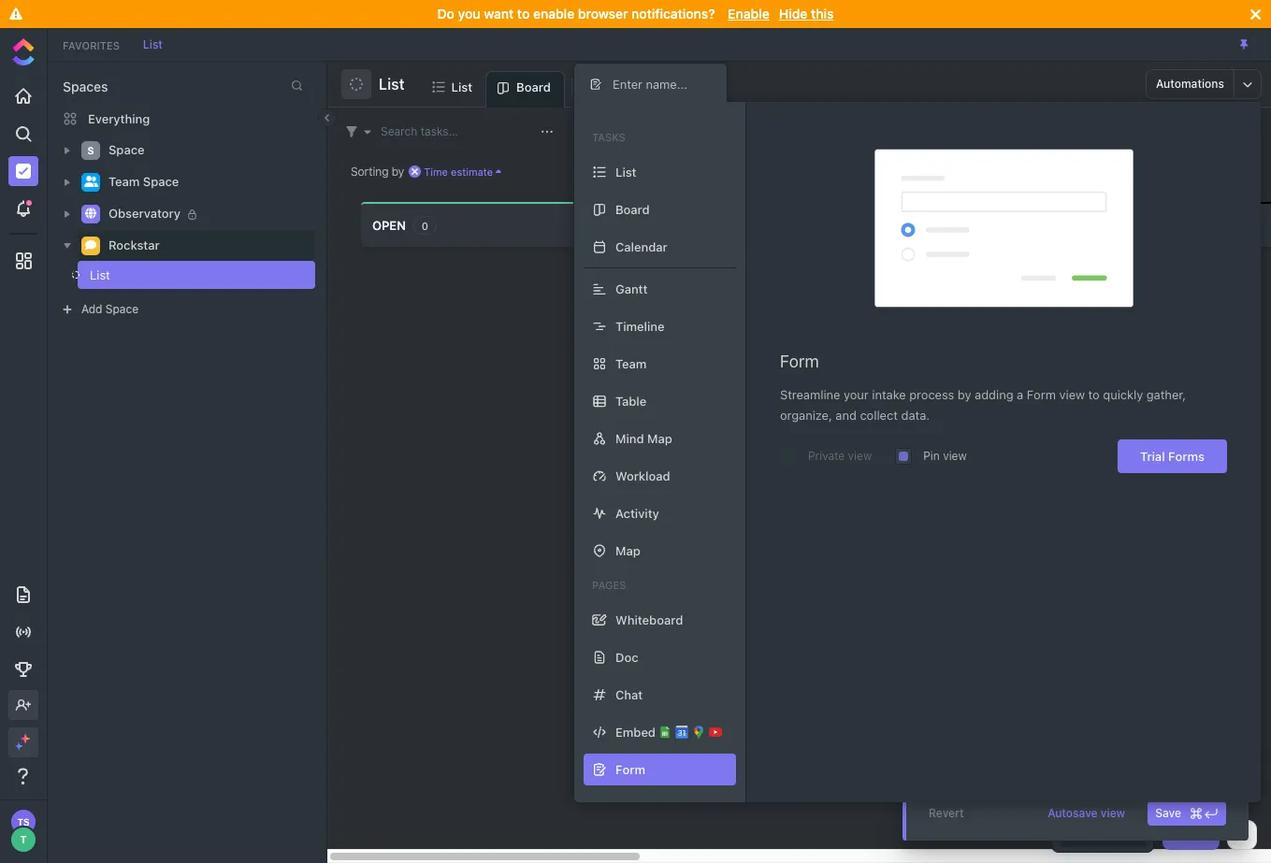 Task type: vqa. For each thing, say whether or not it's contained in the screenshot.
Spaces Link
yes



Task type: locate. For each thing, give the bounding box(es) containing it.
list link right favorites
[[134, 37, 172, 51]]

0 vertical spatial space
[[109, 142, 145, 157]]

gantt
[[616, 281, 648, 296]]

activity
[[616, 506, 659, 521]]

0 horizontal spatial to
[[517, 6, 530, 22]]

trial forms
[[1141, 449, 1205, 464]]

view right private
[[848, 449, 872, 463]]

space inside space link
[[109, 142, 145, 157]]

0 horizontal spatial form
[[780, 352, 819, 371]]

1 vertical spatial team
[[616, 356, 647, 371]]

0 vertical spatial team
[[109, 174, 140, 189]]

autosave
[[1048, 806, 1098, 821]]

board link
[[517, 72, 558, 107]]

pages
[[592, 579, 626, 591]]

list right favorites
[[143, 37, 163, 51]]

pin view
[[924, 449, 967, 463]]

organize,
[[780, 408, 832, 423]]

space
[[109, 142, 145, 157], [143, 174, 179, 189], [106, 302, 138, 316]]

whiteboard
[[616, 612, 683, 627]]

team right user group image in the left of the page
[[109, 174, 140, 189]]

team space
[[109, 174, 179, 189]]

1 horizontal spatial map
[[647, 431, 672, 446]]

or reload
[[846, 109, 891, 122]]

private
[[808, 449, 845, 463]]

space right "add"
[[106, 302, 138, 316]]

chat
[[616, 687, 643, 702]]

0 vertical spatial map
[[647, 431, 672, 446]]

view for private view
[[848, 449, 872, 463]]

everything link
[[48, 104, 327, 134]]

save
[[1156, 806, 1182, 821]]

intake
[[872, 387, 906, 402]]

to right want
[[517, 6, 530, 22]]

reload
[[860, 109, 891, 122]]

private view
[[808, 449, 872, 463]]

list link up search tasks... text field
[[451, 71, 480, 107]]

team up table
[[616, 356, 647, 371]]

add space
[[81, 302, 138, 316]]

view inside button
[[1101, 806, 1126, 821]]

0 horizontal spatial by
[[392, 164, 404, 178]]

space inside team space link
[[143, 174, 179, 189]]

in progress
[[883, 218, 964, 233]]

by
[[392, 164, 404, 178], [958, 387, 972, 402]]

0 horizontal spatial board
[[517, 80, 551, 95]]

2 vertical spatial space
[[106, 302, 138, 316]]

1 vertical spatial form
[[1027, 387, 1056, 402]]

view right autosave on the bottom of page
[[1101, 806, 1126, 821]]

list
[[143, 37, 163, 51], [379, 76, 405, 93], [451, 79, 473, 94], [616, 164, 637, 179], [90, 268, 110, 283]]

list up search tasks... text field
[[451, 79, 473, 94]]

map right 'mind'
[[647, 431, 672, 446]]

1 vertical spatial to
[[1089, 387, 1100, 402]]

mind map
[[616, 431, 672, 446]]

space down everything
[[109, 142, 145, 157]]

adding
[[975, 387, 1014, 402]]

timeline
[[616, 319, 665, 334]]

space for team space
[[143, 174, 179, 189]]

space link
[[109, 136, 303, 166]]

rockstar link
[[109, 231, 303, 261]]

1 horizontal spatial team
[[616, 356, 647, 371]]

Enter name... field
[[611, 76, 712, 93]]

list inside button
[[379, 76, 405, 93]]

view right pin
[[943, 449, 967, 463]]

board up pending
[[616, 202, 650, 217]]

1 horizontal spatial board
[[616, 202, 650, 217]]

form right 'a'
[[1027, 387, 1056, 402]]

progress
[[899, 218, 964, 233]]

0 vertical spatial by
[[392, 164, 404, 178]]

1 horizontal spatial to
[[1089, 387, 1100, 402]]

completed
[[1139, 218, 1213, 233]]

form
[[780, 352, 819, 371], [1027, 387, 1056, 402]]

list down tasks
[[616, 164, 637, 179]]

by left adding
[[958, 387, 972, 402]]

1 horizontal spatial by
[[958, 387, 972, 402]]

search tasks...
[[381, 124, 459, 138]]

team for team space
[[109, 174, 140, 189]]

board left view dropdown button
[[517, 80, 551, 95]]

spaces link
[[48, 79, 108, 94]]

map down activity
[[616, 543, 641, 558]]

list link
[[134, 37, 172, 51], [451, 71, 480, 107], [72, 261, 284, 289]]

comment image
[[85, 240, 96, 251]]

space up observatory
[[143, 174, 179, 189]]

save button
[[1148, 802, 1227, 826]]

data.
[[901, 408, 930, 423]]

do
[[437, 6, 455, 22]]

form up streamline
[[780, 352, 819, 371]]

list link down rockstar
[[72, 261, 284, 289]]

collect
[[860, 408, 898, 423]]

team
[[109, 174, 140, 189], [616, 356, 647, 371]]

to inside streamline your intake process by adding a form view to quickly gather, organize, and collect data.
[[1089, 387, 1100, 402]]

favorites
[[63, 39, 120, 51]]

tasks...
[[421, 124, 459, 138]]

Search tasks... text field
[[381, 118, 536, 145]]

0
[[422, 219, 428, 232]]

list up the search
[[379, 76, 405, 93]]

want
[[484, 6, 514, 22]]

0 vertical spatial list link
[[134, 37, 172, 51]]

view inside streamline your intake process by adding a form view to quickly gather, organize, and collect data.
[[1060, 387, 1085, 402]]

1 vertical spatial space
[[143, 174, 179, 189]]

to
[[517, 6, 530, 22], [1089, 387, 1100, 402]]

1 vertical spatial by
[[958, 387, 972, 402]]

to left quickly
[[1089, 387, 1100, 402]]

observatory link
[[109, 199, 303, 229]]

workload
[[616, 468, 671, 483]]

team space link
[[109, 167, 303, 197]]

0 horizontal spatial map
[[616, 543, 641, 558]]

tasks
[[592, 131, 626, 143]]

sorting by
[[351, 164, 404, 178]]

board
[[517, 80, 551, 95], [616, 202, 650, 217]]

team for team
[[616, 356, 647, 371]]

by right sorting
[[392, 164, 404, 178]]

task
[[1188, 828, 1213, 842]]

0 horizontal spatial team
[[109, 174, 140, 189]]

view
[[600, 79, 628, 94]]

globe image
[[85, 208, 96, 219]]

1 vertical spatial map
[[616, 543, 641, 558]]

map
[[647, 431, 672, 446], [616, 543, 641, 558]]

changed
[[716, 109, 759, 122]]

1 horizontal spatial form
[[1027, 387, 1056, 402]]

by inside streamline your intake process by adding a form view to quickly gather, organize, and collect data.
[[958, 387, 972, 402]]

view left quickly
[[1060, 387, 1085, 402]]

time estimate
[[424, 165, 493, 177]]

streamline your intake process by adding a form view to quickly gather, organize, and collect data.
[[780, 387, 1186, 423]]



Task type: describe. For each thing, give the bounding box(es) containing it.
a
[[1017, 387, 1024, 402]]

table
[[616, 393, 647, 408]]

in
[[883, 218, 896, 233]]

0 vertical spatial form
[[780, 352, 819, 371]]

time
[[424, 165, 448, 177]]

revert button
[[922, 802, 972, 826]]

streamline
[[780, 387, 841, 402]]

and
[[836, 408, 857, 423]]

embed
[[616, 725, 656, 740]]

open
[[372, 218, 406, 233]]

everything
[[88, 111, 150, 126]]

forms
[[1169, 449, 1205, 464]]

0 vertical spatial to
[[517, 6, 530, 22]]

view button
[[573, 71, 636, 108]]

this
[[811, 6, 834, 22]]

browser
[[578, 6, 628, 22]]

quickly
[[1103, 387, 1143, 402]]

1 vertical spatial list link
[[451, 71, 480, 107]]

list button
[[371, 64, 405, 105]]

you
[[458, 6, 480, 22]]

or
[[846, 109, 856, 122]]

add
[[81, 302, 102, 316]]

list down comment icon
[[90, 268, 110, 283]]

revert
[[929, 806, 964, 821]]

sorting
[[351, 164, 389, 178]]

layout.
[[781, 109, 815, 122]]

the
[[762, 109, 778, 122]]

your
[[844, 387, 869, 402]]

hide
[[779, 6, 808, 22]]

rockstar
[[109, 238, 160, 253]]

observatory
[[109, 206, 181, 221]]

trial
[[1141, 449, 1165, 464]]

autosave view
[[1048, 806, 1126, 821]]

gather,
[[1147, 387, 1186, 402]]

user group image
[[84, 176, 98, 187]]

you
[[694, 109, 713, 122]]

mind
[[616, 431, 644, 446]]

search
[[381, 124, 418, 138]]

view for autosave view
[[1101, 806, 1126, 821]]

pending
[[628, 218, 682, 233]]

automations
[[1156, 77, 1225, 91]]

enable
[[533, 6, 575, 22]]

space for add space
[[106, 302, 138, 316]]

0 vertical spatial board
[[517, 80, 551, 95]]

do you want to enable browser notifications? enable hide this
[[437, 6, 834, 22]]

doc
[[616, 650, 639, 665]]

estimate
[[451, 165, 493, 177]]

spaces
[[63, 79, 108, 94]]

pin
[[924, 449, 940, 463]]

calendar
[[616, 239, 668, 254]]

autosave view button
[[1041, 802, 1133, 826]]

process
[[910, 387, 955, 402]]

notifications?
[[632, 6, 715, 22]]

1 vertical spatial board
[[616, 202, 650, 217]]

automations button
[[1147, 70, 1234, 98]]

you changed the layout.
[[694, 109, 815, 122]]

enable
[[728, 6, 770, 22]]

form inside streamline your intake process by adding a form view to quickly gather, organize, and collect data.
[[1027, 387, 1056, 402]]

2 vertical spatial list link
[[72, 261, 284, 289]]

view for pin view
[[943, 449, 967, 463]]



